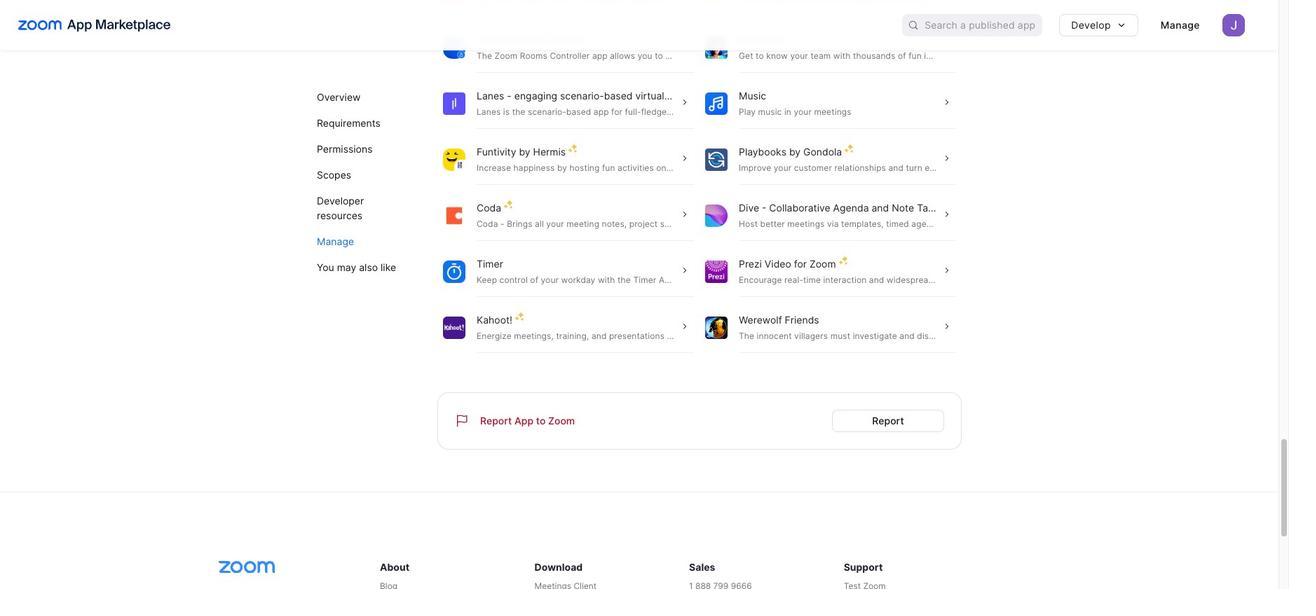 Task type: locate. For each thing, give the bounding box(es) containing it.
essential app image up meetings,
[[515, 313, 524, 321]]

1 vertical spatial manage
[[317, 236, 354, 247]]

kahoot!
[[477, 314, 513, 326]]

prezi
[[739, 258, 762, 270]]

1 horizontal spatial to
[[756, 50, 764, 61]]

0 vertical spatial for
[[694, 162, 706, 173]]

training,
[[556, 331, 589, 341]]

0 vertical spatial to
[[756, 50, 764, 61]]

developer resources
[[317, 195, 364, 222]]

essential app image
[[569, 144, 577, 153], [504, 201, 513, 209], [839, 257, 847, 265]]

you may also like link
[[317, 255, 412, 280]]

0 horizontal spatial to
[[536, 415, 546, 427]]

to
[[756, 50, 764, 61], [536, 415, 546, 427]]

thousands
[[853, 50, 896, 61]]

items
[[979, 218, 1001, 229]]

werewolf friends button
[[700, 303, 962, 353]]

manage for manage link
[[317, 236, 354, 247]]

fun inside #askaway get to know your team with thousands of fun icebreaker questions.
[[909, 50, 922, 61]]

2 vertical spatial your
[[1051, 218, 1069, 229]]

fingertips.
[[1071, 218, 1112, 229]]

energize meetings, training, and presentations through interactive and game-based elements
[[477, 331, 855, 341]]

0 horizontal spatial fun
[[602, 162, 615, 173]]

games
[[1011, 218, 1038, 229]]

1 horizontal spatial for
[[794, 258, 807, 270]]

agenda
[[833, 202, 869, 214]]

hosting
[[570, 162, 600, 173]]

game-
[[764, 331, 790, 341]]

scopes link
[[317, 162, 412, 188]]

by down hermis
[[557, 162, 567, 173]]

1 vertical spatial essential app image
[[515, 313, 524, 321]]

play
[[739, 106, 756, 117]]

interactive
[[701, 331, 744, 341]]

and left hybrid
[[739, 162, 754, 173]]

music
[[758, 106, 782, 117]]

manage
[[1161, 19, 1200, 31], [317, 236, 354, 247]]

1 vertical spatial fun
[[602, 162, 615, 173]]

1 horizontal spatial -
[[762, 202, 767, 214]]

by up happiness
[[519, 146, 530, 157]]

playbooks
[[739, 146, 787, 157]]

essential app image for funtivity by hermis
[[569, 144, 577, 153]]

1 horizontal spatial based
[[790, 331, 815, 341]]

music
[[739, 89, 766, 101]]

teams
[[785, 162, 809, 173]]

0 vertical spatial your
[[790, 50, 808, 61]]

0 horizontal spatial essential app image
[[504, 201, 513, 209]]

1 vertical spatial essential app image
[[504, 201, 513, 209]]

0 vertical spatial fun
[[909, 50, 922, 61]]

1 horizontal spatial essential app image
[[845, 144, 853, 153]]

manage inside button
[[1161, 19, 1200, 31]]

0 vertical spatial meetings
[[814, 106, 852, 117]]

hybrid
[[757, 162, 782, 173]]

essential app image for playbooks by gondola
[[845, 144, 853, 153]]

banner
[[0, 0, 1279, 50]]

your inside #askaway get to know your team with thousands of fun icebreaker questions.
[[790, 50, 808, 61]]

increase
[[477, 162, 511, 173]]

essential app image right gondola
[[845, 144, 853, 153]]

fun
[[909, 50, 922, 61], [602, 162, 615, 173]]

essential app image down templates,
[[839, 257, 847, 265]]

0 horizontal spatial by
[[519, 146, 530, 157]]

your right in at top
[[794, 106, 812, 117]]

0 vertical spatial essential app image
[[845, 144, 853, 153]]

and
[[739, 162, 754, 173], [872, 202, 889, 214], [592, 331, 607, 341], [746, 331, 762, 341]]

- inside button
[[507, 89, 512, 101]]

1 horizontal spatial essential app image
[[569, 144, 577, 153]]

zoom right app
[[548, 415, 575, 427]]

essential app image inside 'playbooks by gondola' button
[[845, 144, 853, 153]]

with
[[833, 50, 851, 61]]

to right get
[[756, 50, 764, 61]]

get
[[739, 50, 753, 61]]

sales link
[[689, 560, 838, 575]]

activities
[[618, 162, 654, 173]]

0 vertical spatial essential app image
[[569, 144, 577, 153]]

your inside music play music in your meetings
[[794, 106, 812, 117]]

presentations
[[609, 331, 665, 341]]

to for app
[[536, 415, 546, 427]]

develop
[[1071, 19, 1111, 31]]

meetings
[[814, 106, 852, 117], [788, 218, 825, 229]]

your for music
[[794, 106, 812, 117]]

friends
[[785, 314, 819, 326]]

essential app image inside prezi video for zoom button
[[839, 257, 847, 265]]

host
[[739, 218, 758, 229]]

about link
[[380, 560, 529, 575]]

0 vertical spatial manage
[[1161, 19, 1200, 31]]

by inside button
[[789, 146, 801, 157]]

&
[[1003, 218, 1008, 229]]

your right at
[[1051, 218, 1069, 229]]

fun right hosting
[[602, 162, 615, 173]]

elements
[[818, 331, 855, 341]]

1 vertical spatial -
[[762, 202, 767, 214]]

permissions
[[317, 143, 373, 155]]

app
[[515, 415, 534, 427]]

zoom down via
[[810, 258, 836, 270]]

controller
[[540, 33, 586, 45]]

for right the video on the top of the page
[[794, 258, 807, 270]]

- right the lanes
[[507, 89, 512, 101]]

on
[[656, 162, 667, 173]]

icebreaker
[[924, 50, 967, 61]]

also
[[359, 262, 378, 273]]

may
[[337, 262, 356, 273]]

gondola
[[803, 146, 842, 157]]

to for get
[[756, 50, 764, 61]]

0 horizontal spatial based
[[604, 89, 633, 101]]

report inside button
[[872, 415, 904, 427]]

2 horizontal spatial by
[[789, 146, 801, 157]]

0 horizontal spatial report
[[480, 415, 512, 427]]

fun right of
[[909, 50, 922, 61]]

zoom rooms controller button
[[437, 22, 700, 73]]

to inside #askaway get to know your team with thousands of fun icebreaker questions.
[[756, 50, 764, 61]]

music play music in your meetings
[[739, 89, 852, 117]]

1 vertical spatial your
[[794, 106, 812, 117]]

1 vertical spatial for
[[794, 258, 807, 270]]

action
[[951, 218, 976, 229]]

and down werewolf
[[746, 331, 762, 341]]

essential app image right "coda"
[[504, 201, 513, 209]]

your for #askaway
[[790, 50, 808, 61]]

essential app image up hosting
[[569, 144, 577, 153]]

through
[[667, 331, 699, 341]]

0 vertical spatial based
[[604, 89, 633, 101]]

zoom rooms controller
[[477, 33, 586, 45]]

meetings up gondola
[[814, 106, 852, 117]]

based down friends on the bottom
[[790, 331, 815, 341]]

1 horizontal spatial report
[[872, 415, 904, 427]]

zoom left 'rooms'
[[477, 33, 503, 45]]

0 horizontal spatial essential app image
[[515, 313, 524, 321]]

scopes
[[317, 169, 351, 181]]

to right app
[[536, 415, 546, 427]]

develop button
[[1060, 14, 1138, 36]]

playbooks by gondola button
[[700, 134, 962, 185]]

1 vertical spatial based
[[790, 331, 815, 341]]

0 vertical spatial -
[[507, 89, 512, 101]]

manage link
[[317, 229, 412, 255]]

essential app image
[[845, 144, 853, 153], [515, 313, 524, 321]]

0 horizontal spatial manage
[[317, 236, 354, 247]]

1 vertical spatial to
[[536, 415, 546, 427]]

1 horizontal spatial fun
[[909, 50, 922, 61]]

report
[[872, 415, 904, 427], [480, 415, 512, 427]]

based left "virtual" on the top
[[604, 89, 633, 101]]

1 horizontal spatial manage
[[1161, 19, 1200, 31]]

note
[[892, 202, 914, 214]]

and left the note
[[872, 202, 889, 214]]

for
[[694, 162, 706, 173], [794, 258, 807, 270]]

- inside dive - collaborative agenda and note taking host better meetings via templates, timed agendas, action items & games at your fingertips.
[[762, 202, 767, 214]]

meetings down collaborative
[[788, 218, 825, 229]]

your left team
[[790, 50, 808, 61]]

2 horizontal spatial essential app image
[[839, 257, 847, 265]]

by up teams
[[789, 146, 801, 157]]

for left the remote
[[694, 162, 706, 173]]

like
[[381, 262, 396, 273]]

0 horizontal spatial -
[[507, 89, 512, 101]]

1 vertical spatial meetings
[[788, 218, 825, 229]]

- right "dive"
[[762, 202, 767, 214]]

essential app image inside the coda button
[[504, 201, 513, 209]]

based
[[604, 89, 633, 101], [790, 331, 815, 341]]

in
[[784, 106, 792, 117]]

2 vertical spatial essential app image
[[839, 257, 847, 265]]

of
[[898, 50, 906, 61]]

prezi video for zoom
[[739, 258, 836, 270]]

your
[[790, 50, 808, 61], [794, 106, 812, 117], [1051, 218, 1069, 229]]



Task type: describe. For each thing, give the bounding box(es) containing it.
zoom right on
[[669, 162, 692, 173]]

video
[[765, 258, 791, 270]]

download
[[535, 561, 583, 573]]

timed
[[886, 218, 909, 229]]

report for report
[[872, 415, 904, 427]]

for inside button
[[794, 258, 807, 270]]

requirements link
[[317, 110, 412, 136]]

templates,
[[841, 218, 884, 229]]

report for report app to zoom
[[480, 415, 512, 427]]

your inside dive - collaborative agenda and note taking host better meetings via templates, timed agendas, action items & games at your fingertips.
[[1051, 218, 1069, 229]]

- for lanes
[[507, 89, 512, 101]]

training
[[667, 89, 702, 101]]

playbooks by gondola
[[739, 146, 842, 157]]

essential app image for coda
[[504, 201, 513, 209]]

inline image
[[455, 414, 469, 428]]

energize
[[477, 331, 512, 341]]

overview
[[317, 91, 361, 103]]

happiness
[[514, 162, 555, 173]]

Search text field
[[925, 15, 1043, 35]]

meetings,
[[514, 331, 554, 341]]

report button
[[832, 410, 944, 432]]

manage button
[[1150, 14, 1212, 36]]

and right training,
[[592, 331, 607, 341]]

0 horizontal spatial for
[[694, 162, 706, 173]]

you may also like
[[317, 262, 396, 273]]

increase happiness by hosting fun activities on zoom for remote and hybrid teams
[[477, 162, 809, 173]]

lanes - engaging scenario-based virtual training button
[[437, 78, 702, 129]]

developer resources link
[[317, 188, 412, 229]]

support
[[844, 561, 883, 573]]

virtual
[[635, 89, 664, 101]]

about
[[380, 561, 410, 573]]

coda button
[[437, 190, 700, 241]]

by for funtivity
[[519, 146, 530, 157]]

essential app image for kahoot!
[[515, 313, 524, 321]]

via
[[827, 218, 839, 229]]

rooms
[[506, 33, 537, 45]]

meetings inside dive - collaborative agenda and note taking host better meetings via templates, timed agendas, action items & games at your fingertips.
[[788, 218, 825, 229]]

permissions link
[[317, 136, 412, 162]]

overview link
[[317, 84, 412, 110]]

report app to zoom
[[480, 415, 575, 427]]

resources
[[317, 210, 363, 222]]

prezi video for zoom button
[[700, 246, 962, 297]]

coda
[[477, 202, 501, 214]]

werewolf
[[739, 314, 782, 326]]

developer
[[317, 195, 364, 207]]

by for playbooks
[[789, 146, 801, 157]]

search a published app element
[[902, 14, 1043, 36]]

manage for manage button
[[1161, 19, 1200, 31]]

timer button
[[437, 246, 700, 297]]

at
[[1040, 218, 1048, 229]]

collaborative
[[769, 202, 831, 214]]

scenario-
[[560, 89, 604, 101]]

remote
[[708, 162, 737, 173]]

support link
[[844, 560, 993, 575]]

sales
[[689, 561, 715, 573]]

- for dive
[[762, 202, 767, 214]]

funtivity
[[477, 146, 516, 157]]

1 horizontal spatial by
[[557, 162, 567, 173]]

you
[[317, 262, 334, 273]]

lanes
[[477, 89, 504, 101]]

timer
[[477, 258, 503, 270]]

#askaway get to know your team with thousands of fun icebreaker questions.
[[739, 33, 1011, 61]]

and inside dive - collaborative agenda and note taking host better meetings via templates, timed agendas, action items & games at your fingertips.
[[872, 202, 889, 214]]

engaging
[[514, 89, 557, 101]]

werewolf friends
[[739, 314, 819, 326]]

essential app image for prezi video for zoom
[[839, 257, 847, 265]]

taking
[[917, 202, 948, 214]]

based inside lanes - engaging scenario-based virtual training button
[[604, 89, 633, 101]]

hermis
[[533, 146, 566, 157]]

funtivity by hermis
[[477, 146, 566, 157]]

team
[[811, 50, 831, 61]]

know
[[766, 50, 788, 61]]

questions.
[[969, 50, 1011, 61]]

banner containing develop
[[0, 0, 1279, 50]]

agendas,
[[912, 218, 949, 229]]

better
[[760, 218, 785, 229]]

#askaway
[[739, 33, 787, 45]]

dive
[[739, 202, 759, 214]]

meetings inside music play music in your meetings
[[814, 106, 852, 117]]

requirements
[[317, 117, 381, 129]]



Task type: vqa. For each thing, say whether or not it's contained in the screenshot.
bottommost Essential App image
yes



